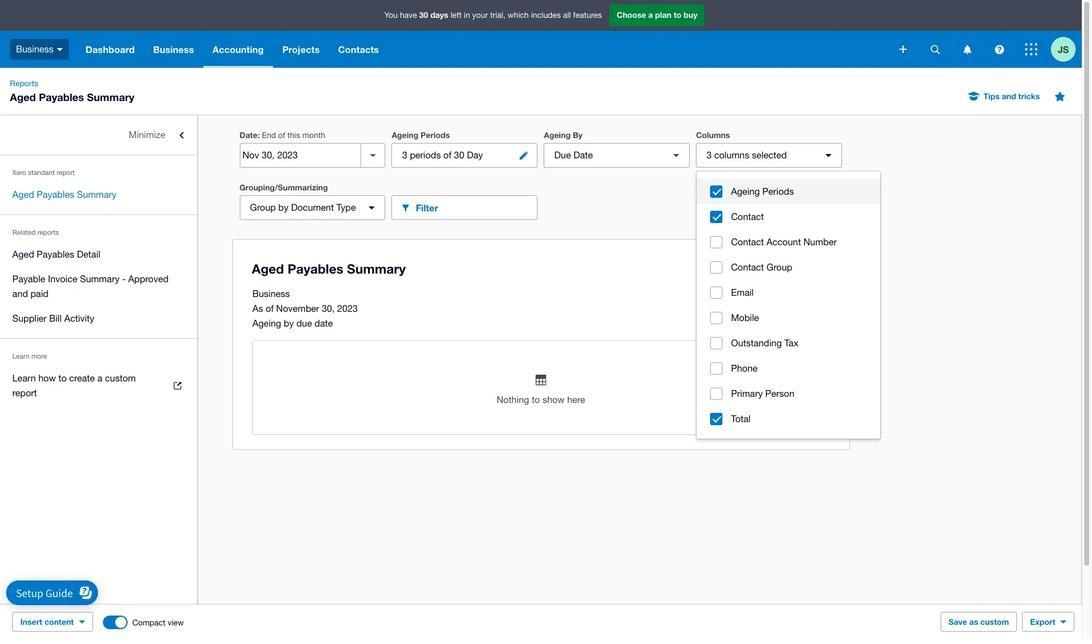 Task type: locate. For each thing, give the bounding box(es) containing it.
1 horizontal spatial ageing periods
[[732, 186, 794, 197]]

1 horizontal spatial to
[[532, 395, 540, 405]]

1 horizontal spatial 3
[[707, 150, 712, 160]]

approved
[[128, 274, 169, 284]]

0 vertical spatial by
[[279, 202, 289, 213]]

payables inside aged payables summary "link"
[[37, 189, 74, 200]]

by
[[573, 130, 583, 140]]

1 vertical spatial report
[[12, 388, 37, 398]]

date left end
[[240, 130, 258, 140]]

business button
[[0, 31, 76, 68], [144, 31, 203, 68]]

detail
[[77, 249, 100, 260]]

ageing periods
[[392, 130, 450, 140], [732, 186, 794, 197]]

insert content
[[20, 617, 74, 627]]

ageing periods up the more
[[732, 186, 794, 197]]

you have 30 days left in your trial, which includes all features
[[385, 10, 602, 20]]

summary inside payable invoice summary - approved and paid
[[80, 274, 120, 284]]

3 down columns
[[707, 150, 712, 160]]

to left buy
[[674, 10, 682, 20]]

aged down "xero"
[[12, 189, 34, 200]]

report down the learn more
[[12, 388, 37, 398]]

business as of november 30, 2023 ageing by due date
[[253, 289, 358, 329]]

0 vertical spatial group
[[250, 202, 276, 213]]

0 horizontal spatial date
[[240, 130, 258, 140]]

related
[[12, 229, 36, 236]]

1 horizontal spatial report
[[57, 169, 75, 176]]

group inside button
[[767, 262, 793, 273]]

learn more
[[12, 353, 47, 360]]

2 3 from the left
[[707, 150, 712, 160]]

1 vertical spatial summary
[[77, 189, 117, 200]]

of right periods
[[444, 150, 452, 160]]

of inside button
[[444, 150, 452, 160]]

due
[[297, 318, 312, 329]]

payables inside 'reports aged payables summary'
[[39, 91, 84, 104]]

export button
[[1023, 612, 1075, 632]]

2 vertical spatial summary
[[80, 274, 120, 284]]

create
[[69, 373, 95, 384]]

to right how
[[58, 373, 67, 384]]

1 horizontal spatial business
[[153, 44, 194, 55]]

2 horizontal spatial of
[[444, 150, 452, 160]]

payables down xero standard report
[[37, 189, 74, 200]]

more
[[31, 353, 47, 360]]

dashboard
[[86, 44, 135, 55]]

1 vertical spatial to
[[58, 373, 67, 384]]

day
[[467, 150, 483, 160]]

a right create
[[97, 373, 102, 384]]

tricks
[[1019, 91, 1041, 101]]

2 learn from the top
[[12, 373, 36, 384]]

0 horizontal spatial report
[[12, 388, 37, 398]]

svg image
[[1026, 43, 1038, 56], [931, 45, 940, 54], [995, 45, 1004, 54], [900, 46, 907, 53], [57, 48, 63, 51]]

learn down the learn more
[[12, 373, 36, 384]]

aged down reports link on the left top of page
[[10, 91, 36, 104]]

3 for 3 periods of 30 day
[[402, 150, 408, 160]]

ageing left by
[[544, 130, 571, 140]]

payables down reports
[[37, 249, 74, 260]]

and inside payable invoice summary - approved and paid
[[12, 289, 28, 299]]

business inside navigation
[[153, 44, 194, 55]]

by inside popup button
[[279, 202, 289, 213]]

learn
[[12, 353, 30, 360], [12, 373, 36, 384]]

by left due
[[284, 318, 294, 329]]

summary for payables
[[77, 189, 117, 200]]

of inside "date : end of this month"
[[278, 131, 285, 140]]

by down the grouping/summarizing
[[279, 202, 289, 213]]

by
[[279, 202, 289, 213], [284, 318, 294, 329]]

0 vertical spatial contact
[[732, 212, 764, 222]]

0 horizontal spatial to
[[58, 373, 67, 384]]

Select end date field
[[240, 144, 361, 167]]

primary person button
[[697, 381, 881, 406]]

contact up contact account number
[[732, 212, 764, 222]]

payables inside aged payables detail "link"
[[37, 249, 74, 260]]

1 vertical spatial group
[[767, 262, 793, 273]]

summary
[[87, 91, 135, 104], [77, 189, 117, 200], [80, 274, 120, 284]]

save
[[949, 617, 968, 627]]

1 vertical spatial and
[[12, 289, 28, 299]]

have
[[400, 11, 417, 20]]

report up aged payables summary at the left of the page
[[57, 169, 75, 176]]

month
[[303, 131, 326, 140]]

0 horizontal spatial business
[[16, 44, 54, 54]]

compact
[[132, 618, 166, 628]]

1 vertical spatial 30
[[454, 150, 465, 160]]

2023
[[337, 303, 358, 314]]

3 columns selected
[[707, 150, 787, 160]]

ageing
[[392, 130, 419, 140], [544, 130, 571, 140], [732, 186, 760, 197], [253, 318, 281, 329]]

a left plan
[[649, 10, 653, 20]]

mobile
[[732, 313, 759, 323]]

and right tips on the top of page
[[1003, 91, 1017, 101]]

tax
[[785, 338, 799, 349]]

1 learn from the top
[[12, 353, 30, 360]]

0 horizontal spatial a
[[97, 373, 102, 384]]

left
[[451, 11, 462, 20]]

reports
[[37, 229, 59, 236]]

invoice
[[48, 274, 77, 284]]

total
[[732, 414, 751, 424]]

1 vertical spatial learn
[[12, 373, 36, 384]]

summary up minimize button
[[87, 91, 135, 104]]

learn for learn more
[[12, 353, 30, 360]]

1 vertical spatial custom
[[981, 617, 1010, 627]]

and
[[1003, 91, 1017, 101], [12, 289, 28, 299]]

features
[[574, 11, 602, 20]]

0 horizontal spatial group
[[250, 202, 276, 213]]

of inside business as of november 30, 2023 ageing by due date
[[266, 303, 274, 314]]

0 vertical spatial and
[[1003, 91, 1017, 101]]

custom right create
[[105, 373, 136, 384]]

group down the grouping/summarizing
[[250, 202, 276, 213]]

of right as
[[266, 303, 274, 314]]

document
[[291, 202, 334, 213]]

Report title field
[[249, 255, 825, 284]]

0 vertical spatial report
[[57, 169, 75, 176]]

learn left more
[[12, 353, 30, 360]]

periods inside ageing periods button
[[763, 186, 794, 197]]

more
[[757, 202, 779, 213]]

contact for contact group
[[732, 262, 764, 273]]

remove from favorites image
[[1048, 84, 1073, 109]]

0 vertical spatial periods
[[421, 130, 450, 140]]

summary left - at the top of page
[[80, 274, 120, 284]]

of left this
[[278, 131, 285, 140]]

0 vertical spatial payables
[[39, 91, 84, 104]]

aged down related
[[12, 249, 34, 260]]

and down payable
[[12, 289, 28, 299]]

0 vertical spatial summary
[[87, 91, 135, 104]]

1 vertical spatial date
[[574, 150, 593, 160]]

compact view
[[132, 618, 184, 628]]

of
[[278, 131, 285, 140], [444, 150, 452, 160], [266, 303, 274, 314]]

custom inside learn how to create a custom report
[[105, 373, 136, 384]]

mobile button
[[697, 305, 881, 331]]

2 vertical spatial contact
[[732, 262, 764, 273]]

ageing inside ageing periods button
[[732, 186, 760, 197]]

3 inside button
[[402, 150, 408, 160]]

aged payables detail
[[12, 249, 100, 260]]

aged for aged payables detail
[[12, 249, 34, 260]]

account
[[767, 237, 801, 247]]

30 left day
[[454, 150, 465, 160]]

contact inside the contact group button
[[732, 262, 764, 273]]

0 vertical spatial of
[[278, 131, 285, 140]]

2 vertical spatial aged
[[12, 249, 34, 260]]

accounting button
[[203, 31, 273, 68]]

2 vertical spatial to
[[532, 395, 540, 405]]

learn inside learn how to create a custom report
[[12, 373, 36, 384]]

1 vertical spatial periods
[[763, 186, 794, 197]]

nothing to show here
[[497, 395, 586, 405]]

1 vertical spatial aged
[[12, 189, 34, 200]]

includes
[[531, 11, 561, 20]]

3
[[402, 150, 408, 160], [707, 150, 712, 160]]

1 horizontal spatial custom
[[981, 617, 1010, 627]]

js
[[1058, 43, 1070, 55]]

learn how to create a custom report link
[[0, 366, 197, 406]]

0 horizontal spatial of
[[266, 303, 274, 314]]

date right due
[[574, 150, 593, 160]]

custom right as
[[981, 617, 1010, 627]]

payables down reports link on the left top of page
[[39, 91, 84, 104]]

more button
[[739, 196, 787, 220]]

email button
[[697, 280, 881, 305]]

2 horizontal spatial to
[[674, 10, 682, 20]]

to left the show on the bottom of page
[[532, 395, 540, 405]]

1 vertical spatial payables
[[37, 189, 74, 200]]

0 horizontal spatial business button
[[0, 31, 76, 68]]

1 vertical spatial a
[[97, 373, 102, 384]]

navigation containing dashboard
[[76, 31, 891, 68]]

ageing periods button
[[697, 179, 881, 204]]

0 horizontal spatial and
[[12, 289, 28, 299]]

3 left periods
[[402, 150, 408, 160]]

1 horizontal spatial group
[[767, 262, 793, 273]]

contact inside contact button
[[732, 212, 764, 222]]

payables for detail
[[37, 249, 74, 260]]

1 3 from the left
[[402, 150, 408, 160]]

1 horizontal spatial periods
[[763, 186, 794, 197]]

2 vertical spatial payables
[[37, 249, 74, 260]]

2 contact from the top
[[732, 237, 764, 247]]

which
[[508, 11, 529, 20]]

0 vertical spatial ageing periods
[[392, 130, 450, 140]]

banner
[[0, 0, 1083, 68]]

bill
[[49, 313, 62, 324]]

business inside business as of november 30, 2023 ageing by due date
[[253, 289, 290, 299]]

0 vertical spatial aged
[[10, 91, 36, 104]]

trial,
[[490, 11, 506, 20]]

1 vertical spatial of
[[444, 150, 452, 160]]

periods
[[410, 150, 441, 160]]

30 right have
[[420, 10, 428, 20]]

custom inside button
[[981, 617, 1010, 627]]

1 horizontal spatial business button
[[144, 31, 203, 68]]

1 horizontal spatial of
[[278, 131, 285, 140]]

group down the account on the top of page
[[767, 262, 793, 273]]

date inside due date popup button
[[574, 150, 593, 160]]

3 contact from the top
[[732, 262, 764, 273]]

0 vertical spatial 30
[[420, 10, 428, 20]]

as
[[970, 617, 979, 627]]

reports aged payables summary
[[10, 79, 135, 104]]

0 vertical spatial custom
[[105, 373, 136, 384]]

contact up contact group
[[732, 237, 764, 247]]

summary inside "link"
[[77, 189, 117, 200]]

0 vertical spatial date
[[240, 130, 258, 140]]

reports link
[[5, 78, 43, 90]]

0 horizontal spatial 3
[[402, 150, 408, 160]]

0 vertical spatial a
[[649, 10, 653, 20]]

0 vertical spatial to
[[674, 10, 682, 20]]

2 horizontal spatial business
[[253, 289, 290, 299]]

number
[[804, 237, 837, 247]]

1 vertical spatial contact
[[732, 237, 764, 247]]

ageing down as
[[253, 318, 281, 329]]

0 horizontal spatial custom
[[105, 373, 136, 384]]

group
[[697, 171, 881, 439]]

0 vertical spatial learn
[[12, 353, 30, 360]]

contact inside contact account number button
[[732, 237, 764, 247]]

periods up the more
[[763, 186, 794, 197]]

navigation
[[76, 31, 891, 68]]

1 vertical spatial ageing periods
[[732, 186, 794, 197]]

1 horizontal spatial and
[[1003, 91, 1017, 101]]

business
[[16, 44, 54, 54], [153, 44, 194, 55], [253, 289, 290, 299]]

export
[[1031, 617, 1056, 627]]

1 vertical spatial by
[[284, 318, 294, 329]]

ageing up the more
[[732, 186, 760, 197]]

summary down minimize button
[[77, 189, 117, 200]]

periods up 3 periods of 30 day
[[421, 130, 450, 140]]

ageing up periods
[[392, 130, 419, 140]]

1 horizontal spatial 30
[[454, 150, 465, 160]]

list box
[[697, 171, 881, 439]]

filter
[[416, 202, 438, 213]]

1 horizontal spatial date
[[574, 150, 593, 160]]

ageing periods up periods
[[392, 130, 450, 140]]

1 contact from the top
[[732, 212, 764, 222]]

2 vertical spatial of
[[266, 303, 274, 314]]

contact up the email
[[732, 262, 764, 273]]



Task type: describe. For each thing, give the bounding box(es) containing it.
november
[[276, 303, 319, 314]]

this
[[288, 131, 300, 140]]

0 horizontal spatial periods
[[421, 130, 450, 140]]

and inside button
[[1003, 91, 1017, 101]]

due
[[555, 150, 571, 160]]

summary inside 'reports aged payables summary'
[[87, 91, 135, 104]]

choose a plan to buy
[[617, 10, 698, 20]]

learn for learn how to create a custom report
[[12, 373, 36, 384]]

buy
[[684, 10, 698, 20]]

reports
[[10, 79, 38, 88]]

banner containing js
[[0, 0, 1083, 68]]

-
[[122, 274, 126, 284]]

0 horizontal spatial ageing periods
[[392, 130, 450, 140]]

report inside learn how to create a custom report
[[12, 388, 37, 398]]

outstanding tax button
[[697, 331, 881, 356]]

in
[[464, 11, 470, 20]]

group by document type
[[250, 202, 356, 213]]

nothing
[[497, 395, 530, 405]]

days
[[431, 10, 449, 20]]

end
[[262, 131, 276, 140]]

aged payables detail link
[[0, 242, 197, 267]]

a inside learn how to create a custom report
[[97, 373, 102, 384]]

date : end of this month
[[240, 130, 326, 140]]

dashboard link
[[76, 31, 144, 68]]

ageing periods inside button
[[732, 186, 794, 197]]

phone
[[732, 363, 758, 374]]

filter button
[[392, 196, 538, 220]]

outstanding tax
[[732, 338, 799, 349]]

payables for summary
[[37, 189, 74, 200]]

payable invoice summary - approved and paid
[[12, 274, 169, 299]]

group inside popup button
[[250, 202, 276, 213]]

learn how to create a custom report
[[12, 373, 136, 398]]

list box containing ageing periods
[[697, 171, 881, 439]]

paid
[[31, 289, 49, 299]]

contact for contact account number
[[732, 237, 764, 247]]

tips and tricks button
[[962, 86, 1048, 106]]

group containing ageing periods
[[697, 171, 881, 439]]

your
[[473, 11, 488, 20]]

aged for aged payables summary
[[12, 189, 34, 200]]

outstanding
[[732, 338, 782, 349]]

tips
[[984, 91, 1000, 101]]

save as custom button
[[941, 612, 1018, 632]]

:
[[258, 130, 260, 140]]

type
[[337, 202, 356, 213]]

aged payables summary
[[12, 189, 117, 200]]

all
[[563, 11, 571, 20]]

30 inside button
[[454, 150, 465, 160]]

js button
[[1052, 31, 1083, 68]]

tips and tricks
[[984, 91, 1041, 101]]

minimize
[[129, 130, 165, 140]]

of for business as of november 30, 2023 ageing by due date
[[266, 303, 274, 314]]

payable
[[12, 274, 45, 284]]

columns
[[715, 150, 750, 160]]

contact group
[[732, 262, 793, 273]]

contact account number
[[732, 237, 837, 247]]

contacts
[[338, 44, 379, 55]]

minimize button
[[0, 123, 197, 147]]

as
[[253, 303, 263, 314]]

1 business button from the left
[[0, 31, 76, 68]]

by inside business as of november 30, 2023 ageing by due date
[[284, 318, 294, 329]]

date
[[315, 318, 333, 329]]

how
[[38, 373, 56, 384]]

update
[[803, 202, 835, 213]]

supplier
[[12, 313, 47, 324]]

aged payables summary link
[[0, 183, 197, 207]]

projects
[[282, 44, 320, 55]]

accounting
[[213, 44, 264, 55]]

aged inside 'reports aged payables summary'
[[10, 91, 36, 104]]

0 horizontal spatial 30
[[420, 10, 428, 20]]

summary for invoice
[[80, 274, 120, 284]]

related reports
[[12, 229, 59, 236]]

activity
[[64, 313, 94, 324]]

grouping/summarizing
[[240, 183, 328, 192]]

xero standard report
[[12, 169, 75, 176]]

svg image
[[964, 45, 972, 54]]

view
[[168, 618, 184, 628]]

contact for contact
[[732, 212, 764, 222]]

contact button
[[697, 204, 881, 229]]

to inside learn how to create a custom report
[[58, 373, 67, 384]]

standard
[[28, 169, 55, 176]]

show
[[543, 395, 565, 405]]

ageing inside business as of november 30, 2023 ageing by due date
[[253, 318, 281, 329]]

due date
[[555, 150, 593, 160]]

supplier bill activity link
[[0, 307, 197, 331]]

list of convenience dates image
[[361, 143, 386, 168]]

save as custom
[[949, 617, 1010, 627]]

person
[[766, 389, 795, 399]]

due date button
[[544, 143, 690, 168]]

1 horizontal spatial a
[[649, 10, 653, 20]]

update button
[[795, 196, 843, 220]]

3 for 3 columns selected
[[707, 150, 712, 160]]

group by document type button
[[240, 196, 386, 220]]

insert
[[20, 617, 42, 627]]

total button
[[697, 406, 881, 432]]

selected
[[752, 150, 787, 160]]

2 business button from the left
[[144, 31, 203, 68]]

contact account number button
[[697, 229, 881, 255]]

of for 3 periods of 30 day
[[444, 150, 452, 160]]

content
[[45, 617, 74, 627]]

to inside banner
[[674, 10, 682, 20]]

email
[[732, 287, 754, 298]]

insert content button
[[12, 612, 93, 632]]

primary
[[732, 389, 763, 399]]

3 periods of 30 day button
[[392, 143, 538, 168]]

projects button
[[273, 31, 329, 68]]



Task type: vqa. For each thing, say whether or not it's contained in the screenshot.
Account
yes



